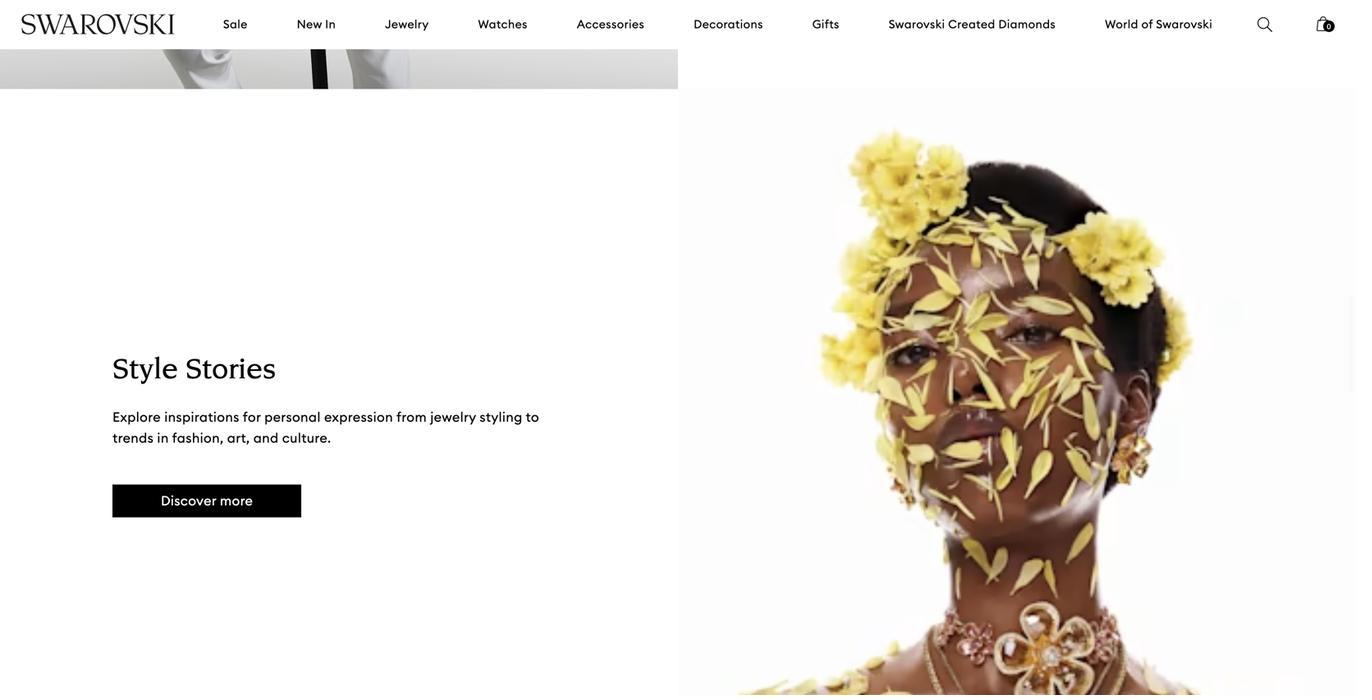 Task type: vqa. For each thing, say whether or not it's contained in the screenshot.
cart-mobile image
yes



Task type: describe. For each thing, give the bounding box(es) containing it.
jewelry
[[430, 409, 476, 426]]

culture.
[[282, 430, 331, 447]]

discover more link
[[113, 485, 301, 518]]

from
[[397, 409, 427, 426]]

world of swarovski link
[[1105, 16, 1213, 33]]

to
[[526, 409, 540, 426]]

more
[[220, 493, 253, 509]]

new
[[297, 17, 322, 32]]

swarovski image
[[21, 14, 176, 35]]

jewelry
[[385, 17, 429, 32]]

accessories
[[577, 17, 645, 32]]

1 swarovski from the left
[[889, 17, 946, 32]]

explore inspirations for personal expression from jewelry styling to trends in fashion, art, and culture.
[[113, 409, 540, 447]]

0
[[1327, 22, 1332, 31]]

watches
[[478, 17, 528, 32]]

world of swarovski
[[1105, 17, 1213, 32]]

sale
[[223, 17, 248, 32]]

personal
[[264, 409, 321, 426]]

0 link
[[1317, 15, 1335, 43]]

sale link
[[223, 16, 248, 33]]

for
[[243, 409, 261, 426]]

gifts link
[[813, 16, 840, 33]]

2 swarovski from the left
[[1157, 17, 1213, 32]]

art,
[[227, 430, 250, 447]]



Task type: locate. For each thing, give the bounding box(es) containing it.
decorations link
[[694, 16, 763, 33]]

search image image
[[1258, 17, 1273, 32]]

decorations
[[694, 17, 763, 32]]

fashion,
[[172, 430, 224, 447]]

style
[[113, 357, 178, 386]]

of
[[1142, 17, 1153, 32]]

swarovski created diamonds link
[[889, 16, 1056, 33]]

in
[[157, 430, 169, 447]]

world
[[1105, 17, 1139, 32]]

style stories
[[113, 357, 276, 386]]

expression
[[324, 409, 393, 426]]

0 horizontal spatial swarovski
[[889, 17, 946, 32]]

created
[[949, 17, 996, 32]]

discover more
[[161, 493, 253, 509]]

discover
[[161, 493, 217, 509]]

trends
[[113, 430, 154, 447]]

accessories link
[[577, 16, 645, 33]]

styling
[[480, 409, 523, 426]]

stories
[[186, 357, 276, 386]]

swarovski created diamonds
[[889, 17, 1056, 32]]

cart-mobile image image
[[1317, 16, 1330, 31]]

gifts
[[813, 17, 840, 32]]

1 horizontal spatial swarovski
[[1157, 17, 1213, 32]]

swarovski left "created"
[[889, 17, 946, 32]]

swarovski
[[889, 17, 946, 32], [1157, 17, 1213, 32]]

explore
[[113, 409, 161, 426]]

in
[[325, 17, 336, 32]]

swarovski right of
[[1157, 17, 1213, 32]]

new in
[[297, 17, 336, 32]]

and
[[253, 430, 279, 447]]

inspirations
[[164, 409, 240, 426]]

new in link
[[297, 16, 336, 33]]

watches link
[[478, 16, 528, 33]]

diamonds
[[999, 17, 1056, 32]]

jewelry link
[[385, 16, 429, 33]]



